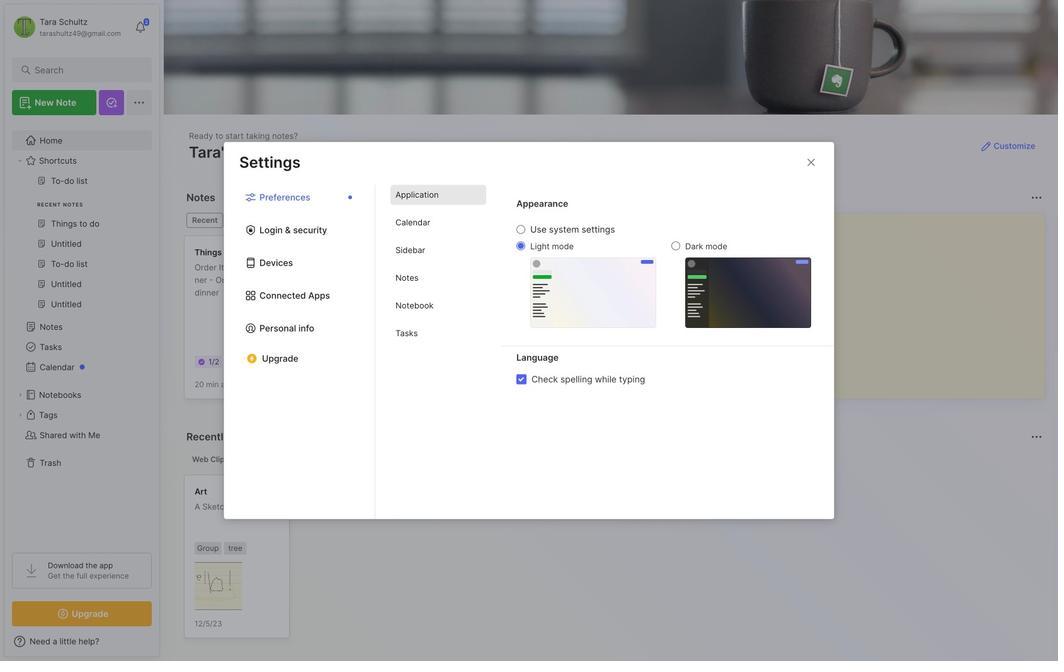 Task type: describe. For each thing, give the bounding box(es) containing it.
Search text field
[[35, 64, 135, 76]]

Start writing… text field
[[779, 213, 1044, 389]]

main element
[[0, 0, 164, 661]]

close image
[[804, 155, 819, 170]]

expand notebooks image
[[16, 391, 24, 399]]

none search field inside main element
[[35, 62, 135, 77]]

thumbnail image
[[195, 562, 242, 610]]



Task type: vqa. For each thing, say whether or not it's contained in the screenshot.
"option group"
yes



Task type: locate. For each thing, give the bounding box(es) containing it.
tab list
[[224, 185, 375, 519], [375, 185, 501, 519], [186, 213, 748, 228], [186, 452, 1040, 467]]

None radio
[[516, 242, 525, 250], [671, 242, 680, 250], [516, 242, 525, 250], [671, 242, 680, 250]]

None checkbox
[[516, 374, 526, 384]]

None radio
[[516, 225, 525, 234]]

tab
[[390, 185, 486, 205], [390, 213, 486, 233], [186, 213, 223, 228], [228, 213, 279, 228], [390, 240, 486, 260], [390, 268, 486, 288], [390, 296, 486, 316], [390, 323, 486, 344], [186, 452, 234, 467], [240, 452, 277, 467]]

group inside main element
[[12, 171, 151, 322]]

group
[[12, 171, 151, 322]]

tree
[[4, 123, 159, 542]]

row group
[[184, 236, 1058, 407]]

option group
[[516, 224, 811, 328]]

tree inside main element
[[4, 123, 159, 542]]

expand tags image
[[16, 411, 24, 419]]

None search field
[[35, 62, 135, 77]]



